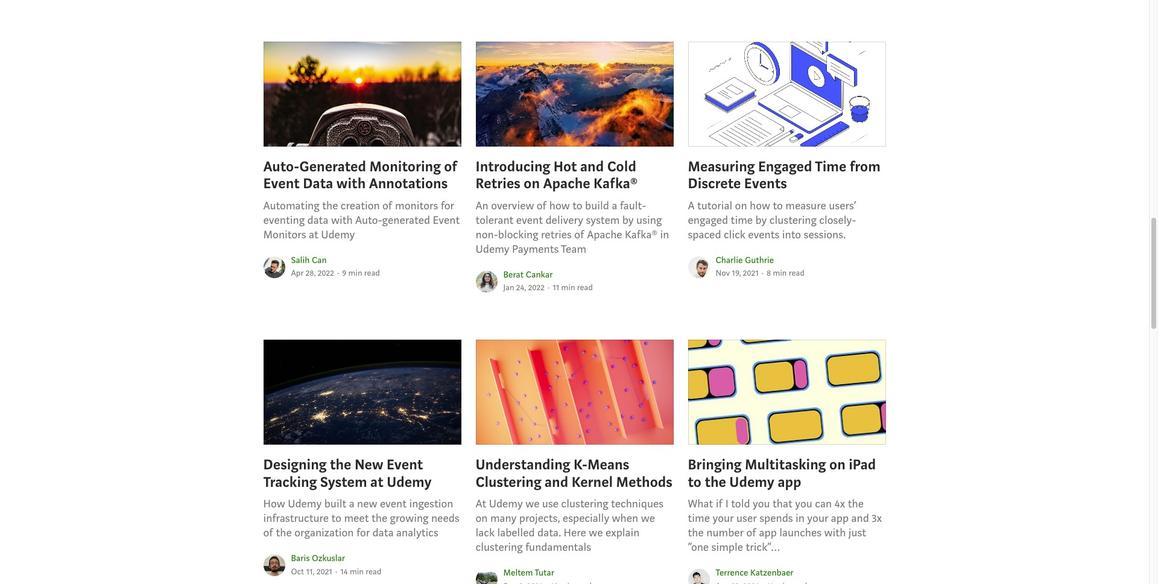 Task type: vqa. For each thing, say whether or not it's contained in the screenshot.
the left clustering
yes



Task type: locate. For each thing, give the bounding box(es) containing it.
to inside introducing hot and cold retries on apache kafka® an overview of how to build a fault- tolerant event delivery system by using non-blocking retries of apache kafka® in udemy payments team
[[573, 198, 583, 213]]

by inside measuring engaged time from discrete events a tutorial on how to measure users' engaged time by clustering closely- spaced click events into sessions.
[[756, 213, 767, 227]]

11 min read image for udemy app
[[767, 581, 808, 584]]

ingestion
[[410, 497, 454, 511]]

to left build
[[573, 198, 583, 213]]

how
[[550, 198, 570, 213], [750, 198, 771, 213]]

0 horizontal spatial a
[[349, 497, 355, 511]]

app left "3x"
[[832, 511, 849, 526]]

we right here
[[589, 526, 603, 540]]

1 horizontal spatial time
[[731, 213, 753, 227]]

data right eventing
[[307, 213, 329, 227]]

apr 28, 2022
[[291, 268, 334, 279]]

2 how from the left
[[750, 198, 771, 213]]

for inside designing the new event tracking system at udemy how udemy built a new event ingestion infrastructure to meet the growing needs of the organization for data analytics
[[357, 526, 370, 540]]

on down discrete events
[[735, 198, 748, 213]]

1 vertical spatial time
[[688, 511, 710, 526]]

2021 down ozkuslar
[[317, 567, 333, 578]]

0 vertical spatial 2022
[[318, 268, 334, 279]]

event left an
[[433, 213, 460, 227]]

by right click
[[756, 213, 767, 227]]

in right that
[[796, 511, 805, 526]]

0 horizontal spatial 2022
[[318, 268, 334, 279]]

the
[[322, 198, 338, 213], [330, 456, 352, 475], [705, 473, 727, 492], [848, 497, 864, 511], [372, 511, 388, 526], [276, 526, 292, 540], [688, 526, 704, 540]]

0 vertical spatial data
[[307, 213, 329, 227]]

understanding k-means clustering and kernel methods at udemy we use clustering techniques on many projects, especially when we lack labelled data. here we explain clustering fundamentals
[[476, 456, 673, 555]]

2022 down "can"
[[318, 268, 334, 279]]

2021 for at udemy
[[317, 567, 333, 578]]

we right when
[[641, 511, 655, 526]]

at udemy up growing
[[371, 473, 432, 492]]

1 horizontal spatial event
[[517, 213, 543, 227]]

time right engaged
[[731, 213, 753, 227]]

0 horizontal spatial event
[[380, 497, 407, 511]]

1 horizontal spatial in
[[796, 511, 805, 526]]

udemy down tolerant
[[476, 242, 510, 256]]

clustering inside measuring engaged time from discrete events a tutorial on how to measure users' engaged time by clustering closely- spaced click events into sessions.
[[770, 213, 817, 227]]

1 horizontal spatial at udemy
[[371, 473, 432, 492]]

a left new at bottom left
[[349, 497, 355, 511]]

auto- left monitors
[[356, 213, 382, 227]]

udemy down tracking
[[288, 497, 322, 511]]

0 vertical spatial time
[[731, 213, 753, 227]]

organization
[[295, 526, 354, 540]]

by left using
[[623, 213, 634, 227]]

udemy app
[[730, 473, 802, 492]]

2022 for on
[[529, 283, 545, 293]]

on left ipad
[[830, 456, 846, 475]]

1 horizontal spatial we
[[589, 526, 603, 540]]

of
[[444, 157, 458, 176], [383, 198, 393, 213], [537, 198, 547, 213], [575, 227, 585, 242], [263, 526, 273, 540], [747, 526, 757, 540]]

0 vertical spatial 2021
[[743, 268, 759, 279]]

11 min read image down katzenbaer
[[767, 581, 808, 584]]

to left meet at left
[[332, 511, 342, 526]]

the right the 4x
[[848, 497, 864, 511]]

terrence katzenbaer
[[716, 568, 794, 579]]

baris
[[291, 553, 310, 565]]

0 vertical spatial event
[[263, 175, 300, 193]]

we
[[526, 497, 540, 511], [641, 511, 655, 526], [589, 526, 603, 540]]

1 horizontal spatial for
[[441, 198, 454, 213]]

you left the can
[[796, 497, 813, 511]]

a inside introducing hot and cold retries on apache kafka® an overview of how to build a fault- tolerant event delivery system by using non-blocking retries of apache kafka® in udemy payments team
[[612, 198, 618, 213]]

go to the profile of berat cankar image
[[476, 271, 498, 292]]

your left user
[[713, 511, 734, 526]]

1 horizontal spatial your
[[808, 511, 829, 526]]

on
[[524, 175, 540, 193], [735, 198, 748, 213], [830, 456, 846, 475], [476, 511, 488, 526]]

1 by from the left
[[623, 213, 634, 227]]

0 vertical spatial in
[[661, 227, 670, 242]]

retries
[[476, 175, 521, 193]]

1 how from the left
[[550, 198, 570, 213]]

1 vertical spatial in
[[796, 511, 805, 526]]

terrence
[[716, 568, 749, 579]]

new
[[357, 497, 378, 511]]

event right new at bottom left
[[380, 497, 407, 511]]

of inside bringing multitasking on ipad to the udemy app what if i told you that you can 4x the time your user spends in your app and 3x the number of app launches with just "one simple trick"…
[[747, 526, 757, 540]]

1 horizontal spatial 2021
[[743, 268, 759, 279]]

user
[[737, 511, 757, 526]]

1 horizontal spatial you
[[796, 497, 813, 511]]

event right new
[[387, 456, 423, 475]]

11 min read image
[[553, 283, 593, 293], [767, 581, 808, 584]]

engaged
[[688, 213, 729, 227]]

how inside introducing hot and cold retries on apache kafka® an overview of how to build a fault- tolerant event delivery system by using non-blocking retries of apache kafka® in udemy payments team
[[550, 198, 570, 213]]

to up what
[[688, 473, 702, 492]]

how up events
[[750, 198, 771, 213]]

for down new at bottom left
[[357, 526, 370, 540]]

how
[[263, 497, 285, 511]]

with left just
[[825, 526, 846, 540]]

1 vertical spatial data
[[373, 526, 394, 540]]

can
[[815, 497, 832, 511]]

jan 24, 2022
[[504, 283, 545, 293]]

0 horizontal spatial clustering
[[476, 540, 523, 555]]

clustering
[[770, 213, 817, 227], [562, 497, 609, 511], [476, 540, 523, 555]]

0 horizontal spatial time
[[688, 511, 710, 526]]

0 vertical spatial and
[[581, 157, 604, 176]]

delivery
[[546, 213, 584, 227]]

1 vertical spatial a
[[349, 497, 355, 511]]

1 vertical spatial clustering
[[562, 497, 609, 511]]

monitors
[[263, 227, 306, 242]]

1 vertical spatial 2021
[[317, 567, 333, 578]]

that
[[773, 497, 793, 511]]

and inside bringing multitasking on ipad to the udemy app what if i told you that you can 4x the time your user spends in your app and 3x the number of app launches with just "one simple trick"…
[[852, 511, 870, 526]]

1 horizontal spatial event
[[387, 456, 423, 475]]

means
[[588, 456, 630, 475]]

0 horizontal spatial your
[[713, 511, 734, 526]]

fault-
[[620, 198, 647, 213]]

1 vertical spatial for
[[357, 526, 370, 540]]

hot
[[554, 157, 577, 176]]

in right kafka®
[[661, 227, 670, 242]]

on inside bringing multitasking on ipad to the udemy app what if i told you that you can 4x the time your user spends in your app and 3x the number of app launches with just "one simple trick"…
[[830, 456, 846, 475]]

11,
[[306, 567, 315, 578]]

2 vertical spatial event
[[387, 456, 423, 475]]

tutorial
[[698, 198, 733, 213]]

the down data
[[322, 198, 338, 213]]

0 horizontal spatial you
[[753, 497, 770, 511]]

of right number
[[747, 526, 757, 540]]

event inside designing the new event tracking system at udemy how udemy built a new event ingestion infrastructure to meet the growing needs of the organization for data analytics
[[387, 456, 423, 475]]

with
[[337, 175, 366, 193], [331, 213, 353, 227], [825, 526, 846, 540]]

with down data
[[331, 213, 353, 227]]

1 your from the left
[[713, 511, 734, 526]]

in inside bringing multitasking on ipad to the udemy app what if i told you that you can 4x the time your user spends in your app and 3x the number of app launches with just "one simple trick"…
[[796, 511, 805, 526]]

you right told
[[753, 497, 770, 511]]

0 horizontal spatial by
[[623, 213, 634, 227]]

2022 down cankar
[[529, 283, 545, 293]]

projects,
[[520, 511, 560, 526]]

0 horizontal spatial auto-
[[263, 157, 299, 176]]

event left delivery
[[517, 213, 543, 227]]

2 your from the left
[[808, 511, 829, 526]]

and up use
[[545, 473, 569, 492]]

at udemy up "can"
[[309, 227, 355, 242]]

2 horizontal spatial event
[[433, 213, 460, 227]]

in inside introducing hot and cold retries on apache kafka® an overview of how to build a fault- tolerant event delivery system by using non-blocking retries of apache kafka® in udemy payments team
[[661, 227, 670, 242]]

go to the profile of terrence katzenbaer image
[[688, 569, 710, 584]]

for right monitors
[[441, 198, 454, 213]]

1 vertical spatial event
[[433, 213, 460, 227]]

0 vertical spatial a
[[612, 198, 618, 213]]

2022
[[318, 268, 334, 279], [529, 283, 545, 293]]

2021 right '19,' at the top
[[743, 268, 759, 279]]

a
[[612, 198, 618, 213], [349, 497, 355, 511]]

udemy
[[476, 242, 510, 256], [288, 497, 322, 511], [489, 497, 523, 511]]

we left use
[[526, 497, 540, 511]]

24,
[[517, 283, 527, 293]]

0 horizontal spatial and
[[545, 473, 569, 492]]

2 vertical spatial and
[[852, 511, 870, 526]]

lack
[[476, 526, 495, 540]]

salih can
[[291, 255, 327, 266]]

nov
[[716, 268, 730, 279]]

how up retries at left top
[[550, 198, 570, 213]]

of down how
[[263, 526, 273, 540]]

2 horizontal spatial and
[[852, 511, 870, 526]]

1 horizontal spatial how
[[750, 198, 771, 213]]

simple trick"…
[[712, 540, 781, 555]]

analytics
[[397, 526, 439, 540]]

0 horizontal spatial 11 min read image
[[553, 283, 593, 293]]

0 vertical spatial at udemy
[[309, 227, 355, 242]]

nov 19, 2021
[[716, 268, 759, 279]]

1 horizontal spatial 2022
[[529, 283, 545, 293]]

data right meet at left
[[373, 526, 394, 540]]

0 horizontal spatial data
[[307, 213, 329, 227]]

auto- up automating
[[263, 157, 299, 176]]

spends
[[760, 511, 793, 526]]

go to the profile of salih can image
[[263, 256, 285, 278]]

designing the new event tracking system at udemy how udemy built a new event ingestion infrastructure to meet the growing needs of the organization for data analytics
[[263, 456, 460, 540]]

2021
[[743, 268, 759, 279], [317, 567, 333, 578]]

0 vertical spatial event
[[517, 213, 543, 227]]

0 horizontal spatial in
[[661, 227, 670, 242]]

and inside introducing hot and cold retries on apache kafka® an overview of how to build a fault- tolerant event delivery system by using non-blocking retries of apache kafka® in udemy payments team
[[581, 157, 604, 176]]

meltem
[[504, 568, 533, 579]]

growing
[[390, 511, 429, 526]]

app right user
[[760, 526, 777, 540]]

go to the profile of meltem tutar image
[[476, 569, 498, 584]]

2 horizontal spatial clustering
[[770, 213, 817, 227]]

2 vertical spatial with
[[825, 526, 846, 540]]

1 vertical spatial event
[[380, 497, 407, 511]]

1 horizontal spatial a
[[612, 198, 618, 213]]

auto-generated monitoring of event data with annotations automating the creation of monitors for eventing data with auto-generated event monitors at udemy
[[263, 157, 460, 242]]

2022 for data
[[318, 268, 334, 279]]

data inside auto-generated monitoring of event data with annotations automating the creation of monitors for eventing data with auto-generated event monitors at udemy
[[307, 213, 329, 227]]

0 horizontal spatial event
[[263, 175, 300, 193]]

and
[[581, 157, 604, 176], [545, 473, 569, 492], [852, 511, 870, 526]]

guthrie
[[745, 255, 774, 266]]

bringing multitasking on ipad to the udemy app what if i told you that you can 4x the time your user spends in your app and 3x the number of app launches with just "one simple trick"…
[[688, 456, 883, 555]]

time inside measuring engaged time from discrete events a tutorial on how to measure users' engaged time by clustering closely- spaced click events into sessions.
[[731, 213, 753, 227]]

11 min read image down cankar
[[553, 283, 593, 293]]

a right build
[[612, 198, 618, 213]]

1 horizontal spatial data
[[373, 526, 394, 540]]

and left "3x"
[[852, 511, 870, 526]]

at udemy inside auto-generated monitoring of event data with annotations automating the creation of monitors for eventing data with auto-generated event monitors at udemy
[[309, 227, 355, 242]]

apache kafka®
[[543, 175, 638, 193]]

0 vertical spatial clustering
[[770, 213, 817, 227]]

measuring
[[688, 157, 755, 176]]

on inside measuring engaged time from discrete events a tutorial on how to measure users' engaged time by clustering closely- spaced click events into sessions.
[[735, 198, 748, 213]]

new
[[355, 456, 384, 475]]

the up if at the bottom
[[705, 473, 727, 492]]

of right retries at left top
[[575, 227, 585, 242]]

0 horizontal spatial at udemy
[[309, 227, 355, 242]]

1 vertical spatial 2022
[[529, 283, 545, 293]]

at udemy inside designing the new event tracking system at udemy how udemy built a new event ingestion infrastructure to meet the growing needs of the organization for data analytics
[[371, 473, 432, 492]]

with inside bringing multitasking on ipad to the udemy app what if i told you that you can 4x the time your user spends in your app and 3x the number of app launches with just "one simple trick"…
[[825, 526, 846, 540]]

1 horizontal spatial auto-
[[356, 213, 382, 227]]

on up overview
[[524, 175, 540, 193]]

your left the 4x
[[808, 511, 829, 526]]

ipad
[[849, 456, 877, 475]]

app
[[832, 511, 849, 526], [760, 526, 777, 540]]

closely-
[[820, 213, 857, 227]]

to left measure
[[773, 198, 783, 213]]

event inside introducing hot and cold retries on apache kafka® an overview of how to build a fault- tolerant event delivery system by using non-blocking retries of apache kafka® in udemy payments team
[[517, 213, 543, 227]]

0 vertical spatial for
[[441, 198, 454, 213]]

data
[[307, 213, 329, 227], [373, 526, 394, 540]]

1 vertical spatial at udemy
[[371, 473, 432, 492]]

non-
[[476, 227, 498, 242]]

10 min read image
[[551, 581, 592, 584]]

1 horizontal spatial by
[[756, 213, 767, 227]]

annotations
[[369, 175, 448, 193]]

8 min read image
[[767, 268, 805, 279]]

1 horizontal spatial and
[[581, 157, 604, 176]]

1 vertical spatial and
[[545, 473, 569, 492]]

event up automating
[[263, 175, 300, 193]]

udemy down 'clustering'
[[489, 497, 523, 511]]

time left if at the bottom
[[688, 511, 710, 526]]

bringing
[[688, 456, 742, 475]]

discrete events
[[688, 175, 787, 193]]

2 by from the left
[[756, 213, 767, 227]]

and right hot
[[581, 157, 604, 176]]

0 horizontal spatial for
[[357, 526, 370, 540]]

0 vertical spatial 11 min read image
[[553, 283, 593, 293]]

1 vertical spatial 11 min read image
[[767, 581, 808, 584]]

1 you from the left
[[753, 497, 770, 511]]

on left many
[[476, 511, 488, 526]]

0 horizontal spatial 2021
[[317, 567, 333, 578]]

0 horizontal spatial how
[[550, 198, 570, 213]]

kernel methods
[[572, 473, 673, 492]]

2 horizontal spatial we
[[641, 511, 655, 526]]

with up creation in the top left of the page
[[337, 175, 366, 193]]

many
[[491, 511, 517, 526]]

event
[[517, 213, 543, 227], [380, 497, 407, 511]]

0 vertical spatial with
[[337, 175, 366, 193]]

1 horizontal spatial 11 min read image
[[767, 581, 808, 584]]

of inside designing the new event tracking system at udemy how udemy built a new event ingestion infrastructure to meet the growing needs of the organization for data analytics
[[263, 526, 273, 540]]

number
[[707, 526, 744, 540]]



Task type: describe. For each thing, give the bounding box(es) containing it.
data
[[303, 175, 333, 193]]

the left number
[[688, 526, 704, 540]]

eventing
[[263, 213, 305, 227]]

0 vertical spatial auto-
[[263, 157, 299, 176]]

infrastructure
[[263, 511, 329, 526]]

cankar
[[526, 269, 553, 281]]

2 you from the left
[[796, 497, 813, 511]]

11 min read image for apache kafka®
[[553, 283, 593, 293]]

0 horizontal spatial app
[[760, 526, 777, 540]]

oct 11, 2021
[[291, 567, 333, 578]]

generated
[[382, 213, 430, 227]]

oct
[[291, 567, 304, 578]]

a
[[688, 198, 695, 213]]

on inside understanding k-means clustering and kernel methods at udemy we use clustering techniques on many projects, especially when we lack labelled data. here we explain clustering fundamentals
[[476, 511, 488, 526]]

measure
[[786, 198, 827, 213]]

event inside designing the new event tracking system at udemy how udemy built a new event ingestion infrastructure to meet the growing needs of the organization for data analytics
[[380, 497, 407, 511]]

data inside designing the new event tracking system at udemy how udemy built a new event ingestion infrastructure to meet the growing needs of the organization for data analytics
[[373, 526, 394, 540]]

apache
[[587, 227, 623, 242]]

creation
[[341, 198, 380, 213]]

tolerant
[[476, 213, 514, 227]]

of right creation in the top left of the page
[[383, 198, 393, 213]]

katzenbaer
[[751, 568, 794, 579]]

system
[[586, 213, 620, 227]]

monitors
[[395, 198, 438, 213]]

jan
[[504, 283, 515, 293]]

when
[[612, 511, 639, 526]]

time inside bringing multitasking on ipad to the udemy app what if i told you that you can 4x the time your user spends in your app and 3x the number of app launches with just "one simple trick"…
[[688, 511, 710, 526]]

a inside designing the new event tracking system at udemy how udemy built a new event ingestion infrastructure to meet the growing needs of the organization for data analytics
[[349, 497, 355, 511]]

time
[[816, 157, 847, 176]]

for inside auto-generated monitoring of event data with annotations automating the creation of monitors for eventing data with auto-generated event monitors at udemy
[[441, 198, 454, 213]]

understanding
[[476, 456, 571, 475]]

14 min read image
[[341, 567, 382, 578]]

introducing hot and cold retries on apache kafka® an overview of how to build a fault- tolerant event delivery system by using non-blocking retries of apache kafka® in udemy payments team
[[476, 157, 670, 256]]

build
[[585, 198, 610, 213]]

to inside designing the new event tracking system at udemy how udemy built a new event ingestion infrastructure to meet the growing needs of the organization for data analytics
[[332, 511, 342, 526]]

here
[[564, 526, 587, 540]]

designing
[[263, 456, 327, 475]]

the up baris
[[276, 526, 292, 540]]

kafka®
[[625, 227, 658, 242]]

salih can link
[[291, 255, 327, 266]]

0 horizontal spatial we
[[526, 497, 540, 511]]

charlie guthrie link
[[716, 255, 774, 266]]

baris ozkuslar
[[291, 553, 345, 565]]

told
[[732, 497, 751, 511]]

how inside measuring engaged time from discrete events a tutorial on how to measure users' engaged time by clustering closely- spaced click events into sessions.
[[750, 198, 771, 213]]

engaged
[[759, 157, 813, 176]]

salih
[[291, 255, 310, 266]]

go to the profile of baris ozkuslar image
[[263, 555, 285, 576]]

to inside bringing multitasking on ipad to the udemy app what if i told you that you can 4x the time your user spends in your app and 3x the number of app launches with just "one simple trick"…
[[688, 473, 702, 492]]

labelled
[[498, 526, 535, 540]]

tutar
[[535, 568, 555, 579]]

techniques
[[611, 497, 664, 511]]

apr
[[291, 268, 304, 279]]

go to the profile of charlie guthrie image
[[688, 256, 710, 278]]

1 vertical spatial auto-
[[356, 213, 382, 227]]

the inside auto-generated monitoring of event data with annotations automating the creation of monitors for eventing data with auto-generated event monitors at udemy
[[322, 198, 338, 213]]

needs
[[431, 511, 460, 526]]

28,
[[306, 268, 316, 279]]

1 vertical spatial with
[[331, 213, 353, 227]]

udemy inside introducing hot and cold retries on apache kafka® an overview of how to build a fault- tolerant event delivery system by using non-blocking retries of apache kafka® in udemy payments team
[[476, 242, 510, 256]]

baris ozkuslar link
[[291, 553, 345, 565]]

of right overview
[[537, 198, 547, 213]]

3x
[[872, 511, 883, 526]]

users'
[[829, 198, 856, 213]]

using
[[637, 213, 662, 227]]

1 horizontal spatial clustering
[[562, 497, 609, 511]]

explain
[[606, 526, 640, 540]]

an
[[476, 198, 489, 213]]

4x
[[835, 497, 846, 511]]

generated
[[299, 157, 366, 176]]

overview
[[491, 198, 534, 213]]

cold
[[608, 157, 637, 176]]

ozkuslar
[[312, 553, 345, 565]]

fundamentals
[[526, 540, 592, 555]]

meltem tutar
[[504, 568, 555, 579]]

click
[[724, 227, 746, 242]]

system
[[320, 473, 367, 492]]

what
[[688, 497, 714, 511]]

measuring engaged time from discrete events a tutorial on how to measure users' engaged time by clustering closely- spaced click events into sessions.
[[688, 157, 881, 242]]

berat cankar
[[504, 269, 553, 281]]

built
[[324, 497, 347, 511]]

events
[[749, 227, 780, 242]]

"one
[[688, 540, 709, 555]]

blocking
[[498, 227, 539, 242]]

introducing
[[476, 157, 551, 176]]

can
[[312, 255, 327, 266]]

monitoring
[[370, 157, 441, 176]]

on inside introducing hot and cold retries on apache kafka® an overview of how to build a fault- tolerant event delivery system by using non-blocking retries of apache kafka® in udemy payments team
[[524, 175, 540, 193]]

terrence katzenbaer link
[[716, 568, 794, 579]]

udemy inside designing the new event tracking system at udemy how udemy built a new event ingestion infrastructure to meet the growing needs of the organization for data analytics
[[288, 497, 322, 511]]

to inside measuring engaged time from discrete events a tutorial on how to measure users' engaged time by clustering closely- spaced click events into sessions.
[[773, 198, 783, 213]]

into
[[783, 227, 802, 242]]

the left new
[[330, 456, 352, 475]]

spaced
[[688, 227, 722, 242]]

by inside introducing hot and cold retries on apache kafka® an overview of how to build a fault- tolerant event delivery system by using non-blocking retries of apache kafka® in udemy payments team
[[623, 213, 634, 227]]

automating
[[263, 198, 320, 213]]

sessions.
[[804, 227, 846, 242]]

berat cankar link
[[504, 269, 553, 281]]

9 min read image
[[342, 268, 380, 279]]

and inside understanding k-means clustering and kernel methods at udemy we use clustering techniques on many projects, especially when we lack labelled data. here we explain clustering fundamentals
[[545, 473, 569, 492]]

especially
[[563, 511, 610, 526]]

2021 for tutorial
[[743, 268, 759, 279]]

data.
[[538, 526, 561, 540]]

the right meet at left
[[372, 511, 388, 526]]

2 vertical spatial clustering
[[476, 540, 523, 555]]

udemy inside understanding k-means clustering and kernel methods at udemy we use clustering techniques on many projects, especially when we lack labelled data. here we explain clustering fundamentals
[[489, 497, 523, 511]]

at
[[476, 497, 487, 511]]

of right the monitoring
[[444, 157, 458, 176]]

1 horizontal spatial app
[[832, 511, 849, 526]]



